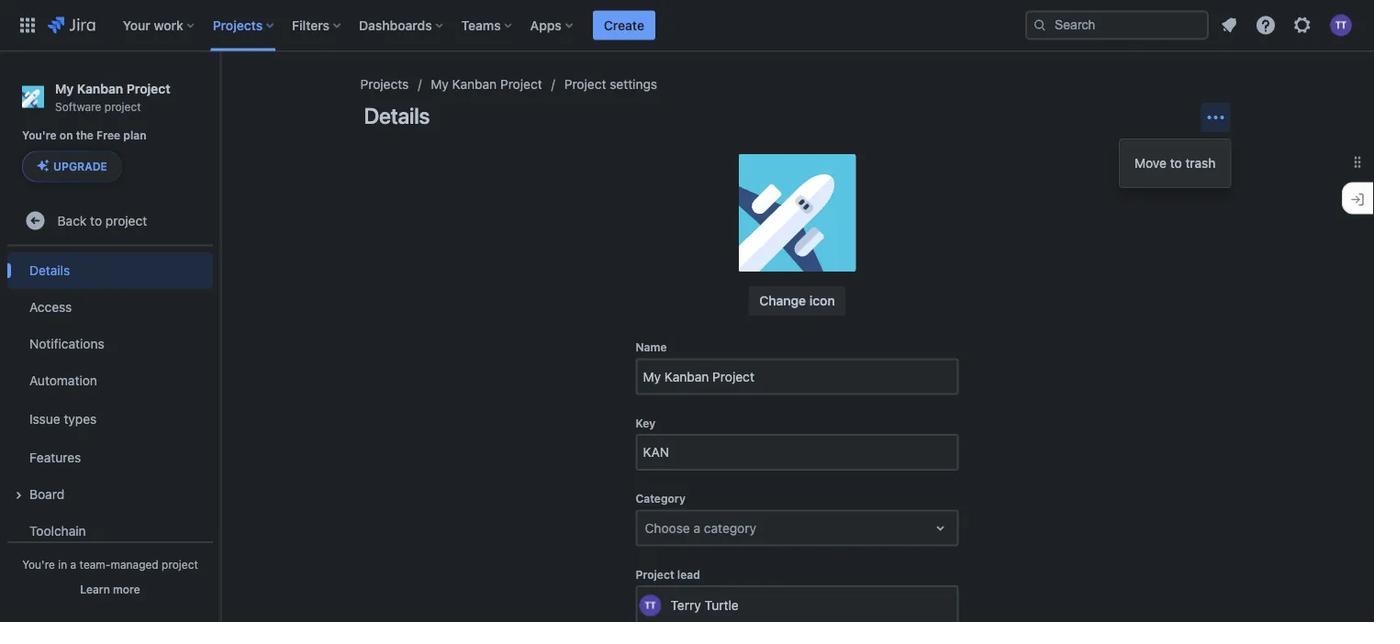 Task type: vqa. For each thing, say whether or not it's contained in the screenshot.
left details
yes



Task type: locate. For each thing, give the bounding box(es) containing it.
details
[[364, 103, 430, 129], [29, 263, 70, 278]]

projects
[[213, 17, 263, 33], [360, 77, 409, 92]]

notifications
[[29, 336, 104, 351]]

toolchain link
[[7, 513, 213, 549]]

my inside "link"
[[431, 77, 449, 92]]

apps
[[530, 17, 562, 33]]

my
[[431, 77, 449, 92], [55, 81, 74, 96]]

terry turtle
[[671, 598, 739, 613]]

kanban inside my kanban project software project
[[77, 81, 123, 96]]

project up details link
[[105, 213, 147, 228]]

0 horizontal spatial my
[[55, 81, 74, 96]]

primary element
[[11, 0, 1026, 51]]

0 horizontal spatial projects
[[213, 17, 263, 33]]

automation
[[29, 373, 97, 388]]

board button
[[7, 476, 213, 513]]

in
[[58, 558, 67, 571]]

1 vertical spatial to
[[90, 213, 102, 228]]

terry turtle image
[[639, 595, 662, 617]]

0 vertical spatial projects
[[213, 17, 263, 33]]

settings image
[[1292, 14, 1314, 36]]

apps button
[[525, 11, 580, 40]]

details link
[[7, 252, 213, 289]]

0 horizontal spatial details
[[29, 263, 70, 278]]

to right back
[[90, 213, 102, 228]]

work
[[154, 17, 183, 33]]

1 vertical spatial projects
[[360, 77, 409, 92]]

move to trash
[[1135, 156, 1216, 171]]

board
[[29, 487, 64, 502]]

project avatar image
[[739, 154, 856, 272]]

team-
[[80, 558, 111, 571]]

a
[[694, 521, 701, 536], [70, 558, 76, 571]]

project settings
[[564, 77, 657, 92]]

back to project link
[[7, 202, 213, 239]]

project up plan
[[126, 81, 170, 96]]

details up access
[[29, 263, 70, 278]]

my kanban project
[[431, 77, 542, 92]]

project up terry turtle image
[[636, 568, 675, 581]]

1 vertical spatial details
[[29, 263, 70, 278]]

to
[[1170, 156, 1182, 171], [90, 213, 102, 228]]

notifications image
[[1218, 14, 1240, 36]]

to inside 'button'
[[1170, 156, 1182, 171]]

project right managed
[[162, 558, 198, 571]]

types
[[64, 411, 97, 426]]

1 horizontal spatial kanban
[[452, 77, 497, 92]]

0 horizontal spatial kanban
[[77, 81, 123, 96]]

settings
[[610, 77, 657, 92]]

search image
[[1033, 18, 1048, 33]]

features link
[[7, 439, 213, 476]]

upgrade
[[53, 160, 107, 173]]

move
[[1135, 156, 1167, 171]]

projects down dashboards
[[360, 77, 409, 92]]

software
[[55, 100, 101, 113]]

1 horizontal spatial to
[[1170, 156, 1182, 171]]

a right the choose
[[694, 521, 701, 536]]

0 vertical spatial project
[[104, 100, 141, 113]]

project down primary element
[[500, 77, 542, 92]]

icon
[[810, 293, 835, 309]]

projects inside popup button
[[213, 17, 263, 33]]

my kanban project link
[[431, 73, 542, 95]]

issue types link
[[7, 399, 213, 439]]

your work button
[[117, 11, 202, 40]]

kanban
[[452, 77, 497, 92], [77, 81, 123, 96]]

my right the projects link
[[431, 77, 449, 92]]

issue
[[29, 411, 60, 426]]

you're left in
[[22, 558, 55, 571]]

learn
[[80, 583, 110, 596]]

managed
[[111, 558, 159, 571]]

project inside "link"
[[500, 77, 542, 92]]

1 horizontal spatial a
[[694, 521, 701, 536]]

banner
[[0, 0, 1374, 51]]

1 horizontal spatial projects
[[360, 77, 409, 92]]

my up software
[[55, 81, 74, 96]]

you're left on
[[22, 129, 57, 142]]

details down the projects link
[[364, 103, 430, 129]]

name
[[636, 341, 667, 354]]

create
[[604, 17, 645, 33]]

1 you're from the top
[[22, 129, 57, 142]]

project
[[104, 100, 141, 113], [105, 213, 147, 228], [162, 558, 198, 571]]

lead
[[677, 568, 700, 581]]

upgrade button
[[23, 152, 121, 181]]

back
[[57, 213, 87, 228]]

jira image
[[48, 14, 95, 36], [48, 14, 95, 36]]

0 vertical spatial a
[[694, 521, 701, 536]]

issue types
[[29, 411, 97, 426]]

my inside my kanban project software project
[[55, 81, 74, 96]]

kanban inside "link"
[[452, 77, 497, 92]]

kanban down teams
[[452, 77, 497, 92]]

choose a category
[[645, 521, 757, 536]]

Category text field
[[645, 519, 648, 538]]

change
[[760, 293, 806, 309]]

Name field
[[638, 360, 957, 393]]

learn more button
[[80, 582, 140, 597]]

projects up sidebar navigation 'icon'
[[213, 17, 263, 33]]

0 horizontal spatial to
[[90, 213, 102, 228]]

you're on the free plan
[[22, 129, 146, 142]]

more
[[113, 583, 140, 596]]

1 horizontal spatial my
[[431, 77, 449, 92]]

you're
[[22, 129, 57, 142], [22, 558, 55, 571]]

project inside my kanban project software project
[[104, 100, 141, 113]]

kanban for my kanban project software project
[[77, 81, 123, 96]]

a right in
[[70, 558, 76, 571]]

more image
[[1205, 107, 1227, 129]]

project
[[500, 77, 542, 92], [564, 77, 606, 92], [126, 81, 170, 96], [636, 568, 675, 581]]

1 vertical spatial you're
[[22, 558, 55, 571]]

0 vertical spatial you're
[[22, 129, 57, 142]]

group
[[7, 246, 213, 592]]

0 vertical spatial to
[[1170, 156, 1182, 171]]

2 you're from the top
[[22, 558, 55, 571]]

kanban up software
[[77, 81, 123, 96]]

project up plan
[[104, 100, 141, 113]]

1 vertical spatial a
[[70, 558, 76, 571]]

projects button
[[207, 11, 281, 40]]

dashboards button
[[354, 11, 450, 40]]

your
[[123, 17, 150, 33]]

1 horizontal spatial details
[[364, 103, 430, 129]]

1 vertical spatial project
[[105, 213, 147, 228]]

change icon button
[[749, 286, 846, 316]]

to left trash
[[1170, 156, 1182, 171]]



Task type: describe. For each thing, give the bounding box(es) containing it.
change icon
[[760, 293, 835, 309]]

notifications link
[[7, 325, 213, 362]]

my for my kanban project software project
[[55, 81, 74, 96]]

access
[[29, 299, 72, 314]]

you're for you're in a team-managed project
[[22, 558, 55, 571]]

project lead
[[636, 568, 700, 581]]

0 vertical spatial details
[[364, 103, 430, 129]]

0 horizontal spatial a
[[70, 558, 76, 571]]

teams button
[[456, 11, 519, 40]]

free
[[97, 129, 120, 142]]

projects for the projects link
[[360, 77, 409, 92]]

terry
[[671, 598, 701, 613]]

your work
[[123, 17, 183, 33]]

create button
[[593, 11, 656, 40]]

on
[[60, 129, 73, 142]]

the
[[76, 129, 94, 142]]

sidebar navigation image
[[200, 73, 241, 110]]

group containing details
[[7, 246, 213, 592]]

teams
[[462, 17, 501, 33]]

project left settings
[[564, 77, 606, 92]]

appswitcher icon image
[[17, 14, 39, 36]]

open image
[[930, 517, 952, 539]]

category
[[704, 521, 757, 536]]

automation link
[[7, 362, 213, 399]]

category
[[636, 493, 686, 505]]

key
[[636, 417, 656, 430]]

back to project
[[57, 213, 147, 228]]

learn more
[[80, 583, 140, 596]]

kanban for my kanban project
[[452, 77, 497, 92]]

help image
[[1255, 14, 1277, 36]]

expand image
[[7, 484, 29, 506]]

projects link
[[360, 73, 409, 95]]

to for trash
[[1170, 156, 1182, 171]]

my kanban project software project
[[55, 81, 170, 113]]

move to trash button
[[1120, 145, 1231, 182]]

details inside group
[[29, 263, 70, 278]]

trash
[[1186, 156, 1216, 171]]

Key field
[[638, 436, 957, 469]]

project settings link
[[564, 73, 657, 95]]

toolchain
[[29, 523, 86, 538]]

project inside my kanban project software project
[[126, 81, 170, 96]]

filters
[[292, 17, 330, 33]]

you're for you're on the free plan
[[22, 129, 57, 142]]

filters button
[[287, 11, 348, 40]]

dashboards
[[359, 17, 432, 33]]

2 vertical spatial project
[[162, 558, 198, 571]]

my for my kanban project
[[431, 77, 449, 92]]

plan
[[123, 129, 146, 142]]

Search field
[[1026, 11, 1209, 40]]

your profile and settings image
[[1330, 14, 1352, 36]]

turtle
[[705, 598, 739, 613]]

access link
[[7, 289, 213, 325]]

to for project
[[90, 213, 102, 228]]

projects for projects popup button
[[213, 17, 263, 33]]

banner containing your work
[[0, 0, 1374, 51]]

features
[[29, 450, 81, 465]]

you're in a team-managed project
[[22, 558, 198, 571]]

choose
[[645, 521, 690, 536]]



